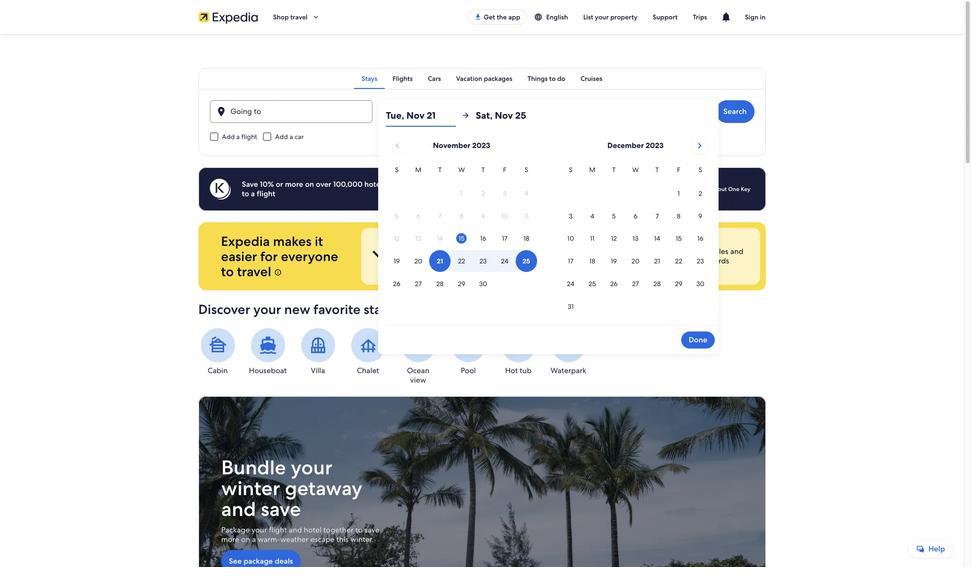 Task type: describe. For each thing, give the bounding box(es) containing it.
tub
[[520, 366, 532, 376]]

vacation packages link
[[449, 68, 520, 89]]

earn airline miles and one key rewards
[[671, 246, 744, 266]]

2 out of 3 element
[[496, 228, 625, 285]]

2023 for november 2023
[[473, 140, 490, 150]]

november
[[433, 140, 471, 150]]

chalet button
[[349, 328, 388, 376]]

hot tub
[[505, 366, 532, 376]]

w for december
[[633, 166, 639, 174]]

nov right sat,
[[495, 109, 513, 122]]

escape
[[310, 535, 334, 545]]

flights link
[[385, 68, 421, 89]]

prices.
[[437, 179, 459, 189]]

1 20 button from the left
[[408, 250, 429, 272]]

2 27 button from the left
[[625, 273, 647, 295]]

save
[[242, 179, 258, 189]]

28 for 1st 28 button from the left
[[437, 280, 444, 288]]

makes
[[273, 233, 312, 250]]

4
[[591, 212, 595, 220]]

hotel inside bundle flight + hotel to save
[[588, 246, 606, 256]]

0 horizontal spatial 18 button
[[516, 228, 537, 249]]

bundle for your
[[221, 455, 286, 481]]

rewards
[[702, 256, 729, 266]]

expedia
[[221, 233, 270, 250]]

6 button
[[625, 205, 647, 227]]

20 for 1st 20 button from the left
[[415, 257, 423, 265]]

on inside bundle your winter getaway and save package your flight and hotel together to save more on a warm-weather escape this winter.
[[241, 535, 250, 545]]

discover your new favorite stay
[[198, 301, 388, 318]]

to inside expedia makes it easier for everyone to travel
[[221, 263, 234, 280]]

7 button
[[647, 205, 668, 227]]

2023 for december 2023
[[646, 140, 664, 150]]

get alerts if flight prices drop
[[401, 246, 461, 266]]

if
[[436, 246, 441, 256]]

1 horizontal spatial key
[[741, 185, 751, 193]]

31 button
[[560, 296, 582, 317]]

over
[[316, 179, 332, 189]]

21 inside december 2023 element
[[655, 257, 660, 265]]

you
[[590, 179, 603, 189]]

1 horizontal spatial and
[[289, 525, 302, 535]]

travel inside expedia makes it easier for everyone to travel
[[237, 263, 271, 280]]

shop travel button
[[266, 6, 328, 28]]

previous month image
[[392, 140, 403, 151]]

property
[[611, 13, 638, 21]]

save inside bundle flight + hotel to save
[[536, 256, 551, 266]]

airline
[[688, 246, 709, 256]]

9 button
[[690, 205, 712, 227]]

more inside save 10% or more on over 100,000 hotels with member prices. also, members save up to 30% when you add a hotel to a flight
[[285, 179, 303, 189]]

13 button
[[625, 228, 647, 249]]

cabin
[[208, 366, 228, 376]]

pool button
[[449, 328, 488, 376]]

1 out of 3 element
[[361, 228, 490, 285]]

5
[[612, 212, 616, 220]]

24 button
[[560, 273, 582, 295]]

shop travel
[[273, 13, 308, 21]]

get the app
[[484, 13, 521, 21]]

hot tub button
[[499, 328, 538, 376]]

sign in button
[[738, 6, 774, 28]]

to inside bundle your winter getaway and save package your flight and hotel together to save more on a warm-weather escape this winter.
[[355, 525, 362, 535]]

1 horizontal spatial one
[[729, 185, 740, 193]]

waterpark
[[551, 366, 587, 376]]

hot
[[505, 366, 518, 376]]

sat, nov 25
[[476, 109, 526, 122]]

one inside earn airline miles and one key rewards
[[671, 256, 686, 266]]

application inside bundle your winter getaway and save main content
[[386, 134, 712, 318]]

3 t from the left
[[612, 166, 616, 174]]

24
[[567, 280, 575, 288]]

to left 10%
[[242, 189, 249, 199]]

flight inside save 10% or more on over 100,000 hotels with member prices. also, members save up to 30% when you add a hotel to a flight
[[257, 189, 275, 199]]

14 button
[[647, 228, 668, 249]]

get for get the app
[[484, 13, 495, 21]]

this
[[336, 535, 349, 545]]

bundle for flight
[[536, 246, 560, 256]]

december 2023
[[608, 140, 664, 150]]

nov left - on the left top
[[399, 110, 414, 120]]

november 2023 element
[[386, 165, 537, 296]]

23 button
[[690, 250, 712, 272]]

1 26 button from the left
[[386, 273, 408, 295]]

see package deals link
[[221, 550, 300, 567]]

19 button inside november 2023 element
[[386, 250, 408, 272]]

when
[[569, 179, 589, 189]]

cruises link
[[573, 68, 610, 89]]

earn
[[671, 246, 686, 256]]

2 28 button from the left
[[647, 273, 668, 295]]

1 vertical spatial 17 button
[[560, 250, 582, 272]]

new
[[284, 301, 310, 318]]

1 16 button from the left
[[473, 228, 494, 249]]

16 inside december 2023 element
[[698, 234, 704, 243]]

vacation
[[456, 74, 483, 83]]

1 28 button from the left
[[429, 273, 451, 295]]

+
[[582, 246, 587, 256]]

learn
[[696, 185, 710, 193]]

4 s from the left
[[699, 166, 703, 174]]

get the app link
[[468, 9, 527, 25]]

the
[[497, 13, 507, 21]]

also,
[[461, 179, 478, 189]]

26 inside december 2023 element
[[611, 280, 618, 288]]

hotel inside save 10% or more on over 100,000 hotels with member prices. also, members save up to 30% when you add a hotel to a flight
[[626, 179, 644, 189]]

for
[[260, 248, 278, 265]]

0 horizontal spatial 21
[[415, 110, 422, 120]]

ocean view button
[[399, 328, 438, 385]]

tue, nov 21 button
[[386, 104, 456, 127]]

11 button
[[582, 228, 603, 249]]

2 20 button from the left
[[625, 250, 647, 272]]

hotel inside bundle your winter getaway and save package your flight and hotel together to save more on a warm-weather escape this winter.
[[304, 525, 321, 535]]

chalet
[[357, 366, 379, 376]]

31
[[568, 302, 574, 311]]

2 19 button from the left
[[603, 250, 625, 272]]

cars link
[[421, 68, 449, 89]]

21 inside button
[[427, 109, 436, 122]]

f for november 2023
[[503, 166, 507, 174]]

add a car
[[275, 132, 304, 141]]

30 for 2nd 30 button
[[697, 280, 705, 288]]

1 27 button from the left
[[408, 273, 429, 295]]

things
[[528, 74, 548, 83]]

tue, nov 21
[[386, 109, 436, 122]]

today element
[[457, 233, 467, 244]]

25 button
[[582, 273, 603, 295]]

25 inside december 2023 element
[[589, 280, 596, 288]]

19 inside december 2023 element
[[611, 257, 617, 265]]

deals
[[275, 556, 293, 566]]

3 s from the left
[[569, 166, 573, 174]]

drop
[[423, 256, 440, 266]]

trailing image
[[311, 13, 320, 21]]

22
[[675, 257, 683, 265]]

28 for first 28 button from the right
[[654, 280, 661, 288]]

cabin button
[[198, 328, 237, 376]]

1 horizontal spatial 18 button
[[582, 250, 603, 272]]

sign
[[745, 13, 759, 21]]

houseboat button
[[249, 328, 287, 376]]

with
[[388, 179, 403, 189]]

3 out of 3 element
[[631, 228, 760, 285]]

14
[[654, 234, 661, 243]]

and inside earn airline miles and one key rewards
[[730, 246, 744, 256]]

stay
[[364, 301, 388, 318]]

26 inside november 2023 element
[[393, 280, 401, 288]]

sat, nov 25 button
[[476, 104, 546, 127]]

directional image
[[462, 111, 470, 120]]

13
[[633, 234, 639, 243]]

22 button
[[668, 250, 690, 272]]



Task type: locate. For each thing, give the bounding box(es) containing it.
m for november 2023
[[415, 166, 422, 174]]

one
[[729, 185, 740, 193], [671, 256, 686, 266]]

to left do
[[550, 74, 556, 83]]

2 f from the left
[[677, 166, 681, 174]]

travel inside dropdown button
[[291, 13, 308, 21]]

18 down 11
[[590, 257, 596, 265]]

0 horizontal spatial bundle
[[221, 455, 286, 481]]

members
[[480, 179, 513, 189]]

19 inside november 2023 element
[[394, 257, 400, 265]]

2 horizontal spatial hotel
[[626, 179, 644, 189]]

1 30 button from the left
[[473, 273, 494, 295]]

16 inside november 2023 element
[[480, 234, 486, 243]]

0 vertical spatial travel
[[291, 13, 308, 21]]

15 inside december 2023 element
[[676, 234, 682, 243]]

1 horizontal spatial 16
[[698, 234, 704, 243]]

26 button down prices
[[386, 273, 408, 295]]

0 horizontal spatial hotel
[[304, 525, 321, 535]]

to down expedia
[[221, 263, 234, 280]]

villa
[[311, 366, 325, 376]]

1 vertical spatial travel
[[237, 263, 271, 280]]

your for discover
[[254, 301, 281, 318]]

0 horizontal spatial m
[[415, 166, 422, 174]]

f for december 2023
[[677, 166, 681, 174]]

1 horizontal spatial 28
[[654, 280, 661, 288]]

1 horizontal spatial 18
[[590, 257, 596, 265]]

2 t from the left
[[482, 166, 485, 174]]

29 down 22 at top
[[675, 280, 683, 288]]

get left alerts
[[401, 246, 414, 256]]

0 horizontal spatial 27
[[415, 280, 422, 288]]

search button
[[716, 100, 755, 123]]

hotels
[[365, 179, 386, 189]]

28 down drop
[[437, 280, 444, 288]]

w inside december 2023 element
[[633, 166, 639, 174]]

29 for second 29 button from the right
[[458, 280, 466, 288]]

0 horizontal spatial 19
[[394, 257, 400, 265]]

1 horizontal spatial bundle
[[536, 246, 560, 256]]

f inside november 2023 element
[[503, 166, 507, 174]]

packages
[[484, 74, 513, 83]]

package
[[243, 556, 273, 566]]

bundle
[[536, 246, 560, 256], [221, 455, 286, 481]]

and
[[730, 246, 744, 256], [221, 496, 256, 522], [289, 525, 302, 535]]

package
[[221, 525, 250, 535]]

to down "12"
[[608, 246, 615, 256]]

0 horizontal spatial 26
[[393, 280, 401, 288]]

0 horizontal spatial 30 button
[[473, 273, 494, 295]]

6
[[634, 212, 638, 220]]

0 vertical spatial key
[[741, 185, 751, 193]]

1 horizontal spatial 19 button
[[603, 250, 625, 272]]

0 vertical spatial 17 button
[[494, 228, 516, 249]]

17 button
[[494, 228, 516, 249], [560, 250, 582, 272]]

app
[[509, 13, 521, 21]]

0 vertical spatial more
[[285, 179, 303, 189]]

2 vertical spatial and
[[289, 525, 302, 535]]

2023 right november
[[473, 140, 490, 150]]

16 up airline
[[698, 234, 704, 243]]

29 for 1st 29 button from the right
[[675, 280, 683, 288]]

on left over
[[305, 179, 314, 189]]

f up 1 "button"
[[677, 166, 681, 174]]

18 left 10
[[524, 234, 530, 243]]

support link
[[645, 9, 686, 26]]

0 vertical spatial one
[[729, 185, 740, 193]]

0 horizontal spatial 29
[[458, 280, 466, 288]]

travel left xsmall icon
[[237, 263, 271, 280]]

15 button right if
[[451, 228, 473, 249]]

1 m from the left
[[415, 166, 422, 174]]

20
[[415, 257, 423, 265], [632, 257, 640, 265]]

19 button
[[386, 250, 408, 272], [603, 250, 625, 272]]

1 30 from the left
[[479, 280, 487, 288]]

winter
[[221, 475, 280, 501]]

1 horizontal spatial 27
[[632, 280, 639, 288]]

2 20 from the left
[[632, 257, 640, 265]]

get right download the app button image on the top left of page
[[484, 13, 495, 21]]

1 28 from the left
[[437, 280, 444, 288]]

list your property
[[584, 13, 638, 21]]

more up see at bottom left
[[221, 535, 239, 545]]

list your property link
[[576, 9, 645, 26]]

10%
[[260, 179, 274, 189]]

your
[[595, 13, 609, 21], [254, 301, 281, 318], [291, 455, 332, 481], [251, 525, 267, 535]]

1 horizontal spatial 15
[[676, 234, 682, 243]]

0 vertical spatial 18
[[524, 234, 530, 243]]

100,000
[[333, 179, 363, 189]]

20 down alerts
[[415, 257, 423, 265]]

flight right if
[[443, 246, 461, 256]]

27 for 2nd 27 button from the left
[[632, 280, 639, 288]]

1 19 from the left
[[394, 257, 400, 265]]

27 right the 25 button
[[632, 280, 639, 288]]

1 horizontal spatial 17
[[568, 257, 574, 265]]

download the app button image
[[475, 13, 482, 21]]

27 for 2nd 27 button from right
[[415, 280, 422, 288]]

16 button right today element in the left of the page
[[473, 228, 494, 249]]

27 button down prices
[[408, 273, 429, 295]]

27 button down the 21 button
[[625, 273, 647, 295]]

0 horizontal spatial 25
[[445, 110, 453, 120]]

2 16 button from the left
[[690, 228, 712, 249]]

30 button
[[473, 273, 494, 295], [690, 273, 712, 295]]

17 button inside november 2023 element
[[494, 228, 516, 249]]

add for add a flight
[[222, 132, 235, 141]]

0 horizontal spatial and
[[221, 496, 256, 522]]

more inside bundle your winter getaway and save package your flight and hotel together to save more on a warm-weather escape this winter.
[[221, 535, 239, 545]]

26 button
[[386, 273, 408, 295], [603, 273, 625, 295]]

0 horizontal spatial one
[[671, 256, 686, 266]]

tab list inside bundle your winter getaway and save main content
[[198, 68, 766, 89]]

done button
[[681, 331, 715, 348]]

1 26 from the left
[[393, 280, 401, 288]]

1 horizontal spatial 29
[[675, 280, 683, 288]]

1 f from the left
[[503, 166, 507, 174]]

2 19 from the left
[[611, 257, 617, 265]]

1 w from the left
[[459, 166, 465, 174]]

favorite
[[314, 301, 361, 318]]

and right warm-
[[289, 525, 302, 535]]

28 button down drop
[[429, 273, 451, 295]]

2 30 from the left
[[697, 280, 705, 288]]

add
[[222, 132, 235, 141], [275, 132, 288, 141]]

1 horizontal spatial 26 button
[[603, 273, 625, 295]]

on inside save 10% or more on over 100,000 hotels with member prices. also, members save up to 30% when you add a hotel to a flight
[[305, 179, 314, 189]]

t up prices.
[[438, 166, 442, 174]]

flight left or
[[257, 189, 275, 199]]

0 horizontal spatial 20 button
[[408, 250, 429, 272]]

it
[[315, 233, 323, 250]]

flight up deals
[[269, 525, 287, 535]]

2 30 button from the left
[[690, 273, 712, 295]]

2
[[699, 189, 703, 198]]

t down december 2023
[[656, 166, 659, 174]]

1 horizontal spatial 19
[[611, 257, 617, 265]]

bundle your winter getaway and save package your flight and hotel together to save more on a warm-weather escape this winter.
[[221, 455, 379, 545]]

2 add from the left
[[275, 132, 288, 141]]

27 inside december 2023 element
[[632, 280, 639, 288]]

25 inside button
[[516, 109, 526, 122]]

2 s from the left
[[525, 166, 528, 174]]

0 horizontal spatial 27 button
[[408, 273, 429, 295]]

17 right today element in the left of the page
[[502, 234, 508, 243]]

1 vertical spatial on
[[241, 535, 250, 545]]

car
[[295, 132, 304, 141]]

1 horizontal spatial 29 button
[[668, 273, 690, 295]]

f inside december 2023 element
[[677, 166, 681, 174]]

0 vertical spatial hotel
[[626, 179, 644, 189]]

29 button down 22 "button"
[[668, 273, 690, 295]]

flight inside bundle flight + hotel to save
[[562, 246, 580, 256]]

your for bundle
[[291, 455, 332, 481]]

1 horizontal spatial hotel
[[588, 246, 606, 256]]

0 horizontal spatial f
[[503, 166, 507, 174]]

2 16 from the left
[[698, 234, 704, 243]]

december 2023 element
[[560, 165, 712, 318]]

0 horizontal spatial 18
[[524, 234, 530, 243]]

flights
[[393, 74, 413, 83]]

20 for 2nd 20 button
[[632, 257, 640, 265]]

a inside bundle your winter getaway and save package your flight and hotel together to save more on a warm-weather escape this winter.
[[252, 535, 256, 545]]

29 inside december 2023 element
[[675, 280, 683, 288]]

ocean view
[[407, 366, 430, 385]]

one right about
[[729, 185, 740, 193]]

28 inside november 2023 element
[[437, 280, 444, 288]]

28 down the 21 button
[[654, 280, 661, 288]]

1 horizontal spatial 27 button
[[625, 273, 647, 295]]

1 horizontal spatial f
[[677, 166, 681, 174]]

27 button
[[408, 273, 429, 295], [625, 273, 647, 295]]

2 w from the left
[[633, 166, 639, 174]]

application containing november 2023
[[386, 134, 712, 318]]

17 button left the +
[[560, 250, 582, 272]]

0 horizontal spatial 16 button
[[473, 228, 494, 249]]

0 horizontal spatial 29 button
[[451, 273, 473, 295]]

one right the 21 button
[[671, 256, 686, 266]]

to right up
[[543, 179, 550, 189]]

4 t from the left
[[656, 166, 659, 174]]

bundle your winter getaway and save main content
[[0, 34, 964, 567]]

17 button right today element in the left of the page
[[494, 228, 516, 249]]

communication center icon image
[[721, 11, 732, 23]]

27 inside november 2023 element
[[415, 280, 422, 288]]

2 m from the left
[[590, 166, 596, 174]]

29 inside november 2023 element
[[458, 280, 466, 288]]

t up 'members'
[[482, 166, 485, 174]]

0 horizontal spatial 16
[[480, 234, 486, 243]]

2 29 from the left
[[675, 280, 683, 288]]

tab list
[[198, 68, 766, 89]]

small image
[[534, 13, 543, 21]]

28 button
[[429, 273, 451, 295], [647, 273, 668, 295]]

25 left directional 'image' at the top left of the page
[[445, 110, 453, 120]]

1 horizontal spatial add
[[275, 132, 288, 141]]

see package deals
[[229, 556, 293, 566]]

houseboat
[[249, 366, 287, 376]]

alerts
[[416, 246, 434, 256]]

w
[[459, 166, 465, 174], [633, 166, 639, 174]]

2 horizontal spatial 21
[[655, 257, 660, 265]]

29 down get alerts if flight prices drop
[[458, 280, 466, 288]]

2 2023 from the left
[[646, 140, 664, 150]]

1 button
[[668, 183, 690, 204]]

0 horizontal spatial 17
[[502, 234, 508, 243]]

hotel left together
[[304, 525, 321, 535]]

2 horizontal spatial and
[[730, 246, 744, 256]]

25 right sat,
[[516, 109, 526, 122]]

more right or
[[285, 179, 303, 189]]

1 vertical spatial 17
[[568, 257, 574, 265]]

and up package
[[221, 496, 256, 522]]

list
[[584, 13, 594, 21]]

17 inside december 2023 element
[[568, 257, 574, 265]]

26 button right the 24 button at right
[[603, 273, 625, 295]]

17
[[502, 234, 508, 243], [568, 257, 574, 265]]

2 29 button from the left
[[668, 273, 690, 295]]

to right 'this'
[[355, 525, 362, 535]]

16 button up 23
[[690, 228, 712, 249]]

support
[[653, 13, 678, 21]]

19 left prices
[[394, 257, 400, 265]]

1 15 from the left
[[459, 234, 465, 243]]

next month image
[[694, 140, 706, 151]]

15 up get alerts if flight prices drop
[[459, 234, 465, 243]]

11
[[590, 234, 595, 243]]

stays
[[362, 74, 378, 83]]

0 vertical spatial bundle
[[536, 246, 560, 256]]

9
[[699, 212, 703, 220]]

travel
[[291, 13, 308, 21], [237, 263, 271, 280]]

19 button left alerts
[[386, 250, 408, 272]]

4 button
[[582, 205, 603, 227]]

your for list
[[595, 13, 609, 21]]

or
[[276, 179, 283, 189]]

xsmall image
[[275, 269, 282, 276]]

2 horizontal spatial 25
[[589, 280, 596, 288]]

1 vertical spatial 18
[[590, 257, 596, 265]]

nov 21 - nov 25
[[399, 110, 453, 120]]

1 vertical spatial and
[[221, 496, 256, 522]]

23
[[697, 257, 704, 265]]

30 inside december 2023 element
[[697, 280, 705, 288]]

29 button down get alerts if flight prices drop
[[451, 273, 473, 295]]

0 vertical spatial 17
[[502, 234, 508, 243]]

1 16 from the left
[[480, 234, 486, 243]]

17 down 10
[[568, 257, 574, 265]]

30 for 2nd 30 button from right
[[479, 280, 487, 288]]

1 t from the left
[[438, 166, 442, 174]]

30 inside november 2023 element
[[479, 280, 487, 288]]

bundle inside bundle flight + hotel to save
[[536, 246, 560, 256]]

2 28 from the left
[[654, 280, 661, 288]]

bundle inside bundle your winter getaway and save package your flight and hotel together to save more on a warm-weather escape this winter.
[[221, 455, 286, 481]]

0 horizontal spatial get
[[401, 246, 414, 256]]

f
[[503, 166, 507, 174], [677, 166, 681, 174]]

travel left trailing image
[[291, 13, 308, 21]]

0 horizontal spatial 15
[[459, 234, 465, 243]]

19 down 12 button
[[611, 257, 617, 265]]

0 vertical spatial 18 button
[[516, 228, 537, 249]]

nov right - on the left top
[[429, 110, 443, 120]]

8 button
[[668, 205, 690, 227]]

to inside bundle flight + hotel to save
[[608, 246, 615, 256]]

1 horizontal spatial 16 button
[[690, 228, 712, 249]]

flight inside get alerts if flight prices drop
[[443, 246, 461, 256]]

cars
[[428, 74, 441, 83]]

18 inside december 2023 element
[[590, 257, 596, 265]]

8
[[677, 212, 681, 220]]

add for add a car
[[275, 132, 288, 141]]

0 horizontal spatial w
[[459, 166, 465, 174]]

0 vertical spatial get
[[484, 13, 495, 21]]

get for get alerts if flight prices drop
[[401, 246, 414, 256]]

21 button
[[647, 250, 668, 272]]

25 right the 24 button at right
[[589, 280, 596, 288]]

1 vertical spatial one
[[671, 256, 686, 266]]

add a flight
[[222, 132, 257, 141]]

trips
[[693, 13, 708, 21]]

key inside earn airline miles and one key rewards
[[688, 256, 700, 266]]

1 20 from the left
[[415, 257, 423, 265]]

27 down prices
[[415, 280, 422, 288]]

1 27 from the left
[[415, 280, 422, 288]]

0 horizontal spatial key
[[688, 256, 700, 266]]

m up member
[[415, 166, 422, 174]]

19 button down 12 button
[[603, 250, 625, 272]]

tab list containing stays
[[198, 68, 766, 89]]

m up you
[[590, 166, 596, 174]]

18 button up the 25 button
[[582, 250, 603, 272]]

28 inside december 2023 element
[[654, 280, 661, 288]]

1 vertical spatial 18 button
[[582, 250, 603, 272]]

in
[[760, 13, 766, 21]]

up
[[532, 179, 541, 189]]

application
[[386, 134, 712, 318]]

0 horizontal spatial travel
[[237, 263, 271, 280]]

hotel right add
[[626, 179, 644, 189]]

w inside november 2023 element
[[459, 166, 465, 174]]

1 2023 from the left
[[473, 140, 490, 150]]

2 26 button from the left
[[603, 273, 625, 295]]

0 horizontal spatial 2023
[[473, 140, 490, 150]]

0 horizontal spatial 26 button
[[386, 273, 408, 295]]

flight inside bundle your winter getaway and save package your flight and hotel together to save more on a warm-weather escape this winter.
[[269, 525, 287, 535]]

1 15 button from the left
[[451, 228, 473, 249]]

prices
[[401, 256, 421, 266]]

20 left the 21 button
[[632, 257, 640, 265]]

do
[[558, 74, 566, 83]]

get inside get alerts if flight prices drop
[[401, 246, 414, 256]]

flight left add a car
[[242, 132, 257, 141]]

hotel right the +
[[588, 246, 606, 256]]

1 vertical spatial get
[[401, 246, 414, 256]]

1 s from the left
[[395, 166, 399, 174]]

1 vertical spatial more
[[221, 535, 239, 545]]

1 horizontal spatial w
[[633, 166, 639, 174]]

28 button down the 21 button
[[647, 273, 668, 295]]

t up add
[[612, 166, 616, 174]]

bundle flight + hotel to save
[[536, 246, 615, 266]]

18
[[524, 234, 530, 243], [590, 257, 596, 265]]

1 horizontal spatial 30 button
[[690, 273, 712, 295]]

on left warm-
[[241, 535, 250, 545]]

1 29 button from the left
[[451, 273, 473, 295]]

1 horizontal spatial 30
[[697, 280, 705, 288]]

1 horizontal spatial travel
[[291, 13, 308, 21]]

15 button right "14"
[[668, 228, 690, 249]]

2 15 button from the left
[[668, 228, 690, 249]]

0 horizontal spatial 28 button
[[429, 273, 451, 295]]

f up 'members'
[[503, 166, 507, 174]]

1 horizontal spatial 21
[[427, 109, 436, 122]]

1 horizontal spatial 28 button
[[647, 273, 668, 295]]

1 19 button from the left
[[386, 250, 408, 272]]

w down december 2023
[[633, 166, 639, 174]]

0 horizontal spatial 20
[[415, 257, 423, 265]]

w up "also," in the left top of the page
[[459, 166, 465, 174]]

travel sale activities deals image
[[198, 396, 766, 567]]

1 horizontal spatial 25
[[516, 109, 526, 122]]

see
[[229, 556, 242, 566]]

1 horizontal spatial 26
[[611, 280, 618, 288]]

18 button left 10
[[516, 228, 537, 249]]

expedia logo image
[[198, 10, 258, 24]]

to inside tab list
[[550, 74, 556, 83]]

save inside save 10% or more on over 100,000 hotels with member prices. also, members save up to 30% when you add a hotel to a flight
[[514, 179, 530, 189]]

0 vertical spatial on
[[305, 179, 314, 189]]

flight down 10
[[562, 246, 580, 256]]

16 right today element in the left of the page
[[480, 234, 486, 243]]

english button
[[527, 9, 576, 26]]

w for november
[[459, 166, 465, 174]]

1 horizontal spatial more
[[285, 179, 303, 189]]

weather
[[280, 535, 308, 545]]

1 horizontal spatial 20 button
[[625, 250, 647, 272]]

and right miles at the right top of the page
[[730, 246, 744, 256]]

18 inside november 2023 element
[[524, 234, 530, 243]]

2023 right the december
[[646, 140, 664, 150]]

1 horizontal spatial 2023
[[646, 140, 664, 150]]

member
[[405, 179, 435, 189]]

2 15 from the left
[[676, 234, 682, 243]]

15 up 'earn'
[[676, 234, 682, 243]]

0 horizontal spatial 17 button
[[494, 228, 516, 249]]

pool
[[461, 366, 476, 376]]

nov right tue,
[[407, 109, 425, 122]]

2 26 from the left
[[611, 280, 618, 288]]

learn about one key link
[[692, 182, 755, 197]]

15 inside today element
[[459, 234, 465, 243]]

0 horizontal spatial 19 button
[[386, 250, 408, 272]]

1 horizontal spatial 15 button
[[668, 228, 690, 249]]

1 29 from the left
[[458, 280, 466, 288]]

m for december 2023
[[590, 166, 596, 174]]

0 horizontal spatial 15 button
[[451, 228, 473, 249]]

get
[[484, 13, 495, 21], [401, 246, 414, 256]]

2 vertical spatial hotel
[[304, 525, 321, 535]]

stays link
[[354, 68, 385, 89]]

1 vertical spatial hotel
[[588, 246, 606, 256]]

17 inside november 2023 element
[[502, 234, 508, 243]]

0 horizontal spatial 28
[[437, 280, 444, 288]]

18 button
[[516, 228, 537, 249], [582, 250, 603, 272]]

0 horizontal spatial more
[[221, 535, 239, 545]]

warm-
[[258, 535, 280, 545]]

1 horizontal spatial get
[[484, 13, 495, 21]]

2 27 from the left
[[632, 280, 639, 288]]

learn about one key
[[696, 185, 751, 193]]

1 add from the left
[[222, 132, 235, 141]]

0 horizontal spatial add
[[222, 132, 235, 141]]

0 vertical spatial and
[[730, 246, 744, 256]]

1 horizontal spatial 20
[[632, 257, 640, 265]]



Task type: vqa. For each thing, say whether or not it's contained in the screenshot.


